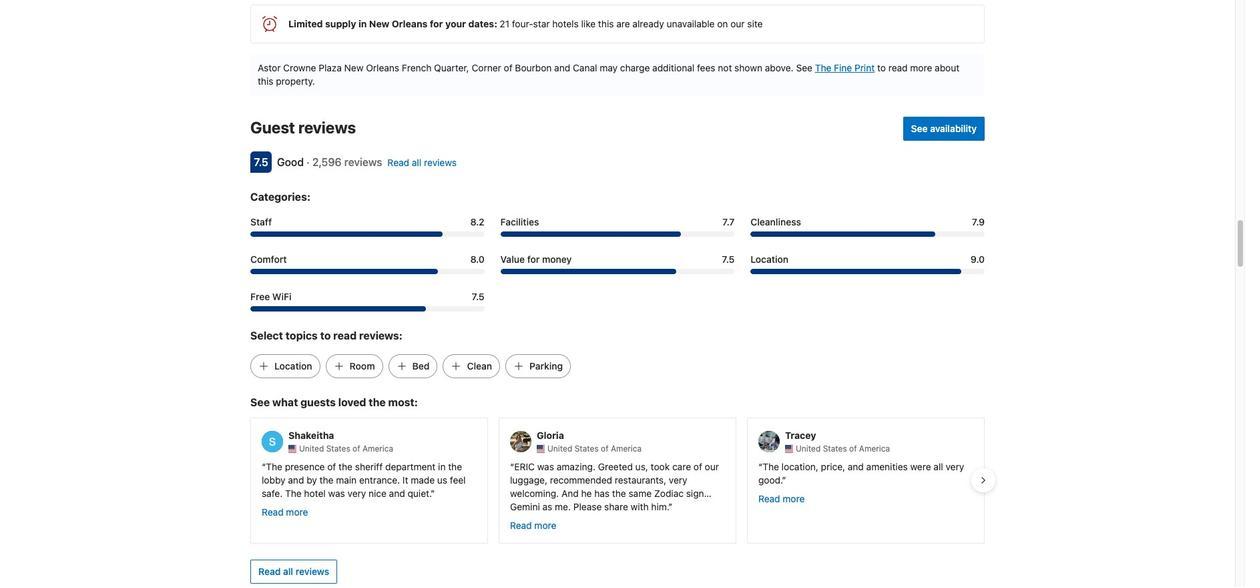 Task type: locate. For each thing, give the bounding box(es) containing it.
was right eric
[[537, 461, 554, 473]]

9.0
[[971, 254, 985, 265]]

the right loved
[[369, 397, 386, 409]]

8.0
[[470, 254, 485, 265]]

2 horizontal spatial read more
[[759, 493, 805, 505]]

entrance.
[[359, 475, 400, 486]]

1 vertical spatial see
[[911, 123, 928, 134]]

very down care
[[669, 475, 688, 486]]

" inside "" the location, price, and amenities were all very good."
[[759, 461, 763, 473]]

0 horizontal spatial very
[[348, 488, 366, 499]]

2 horizontal spatial "
[[782, 475, 786, 486]]

2 horizontal spatial united
[[796, 444, 821, 454]]

read inside button
[[258, 566, 281, 577]]

0 horizontal spatial to
[[320, 330, 331, 342]]

0 vertical spatial all
[[412, 157, 422, 168]]

1 horizontal spatial "
[[510, 461, 514, 473]]

1 horizontal spatial was
[[537, 461, 554, 473]]

0 horizontal spatial our
[[705, 461, 719, 473]]

more down 'hotel'
[[286, 507, 308, 518]]

1 horizontal spatial america
[[611, 444, 642, 454]]

plaza
[[319, 62, 342, 73]]

was down main
[[328, 488, 345, 499]]

the
[[815, 62, 832, 73], [266, 461, 282, 473], [763, 461, 779, 473], [285, 488, 302, 499]]

0 vertical spatial location
[[751, 254, 789, 265]]

free wifi
[[250, 291, 292, 303]]

this inside to read more about this property.
[[258, 75, 273, 87]]

1 america from the left
[[363, 444, 393, 454]]

2 states from the left
[[575, 444, 599, 454]]

0 horizontal spatial read more
[[262, 507, 308, 518]]

read right print
[[889, 62, 908, 73]]

more left about
[[910, 62, 932, 73]]

of up "" the location, price, and amenities were all very good."
[[849, 444, 857, 454]]

made
[[411, 475, 435, 486]]

comfort 8.0 meter
[[250, 269, 485, 274]]

" inside " the presence of the sheriff department in the lobby and by the main entrance. it made us feel safe. the hotel was very nice and quiet.
[[262, 461, 266, 473]]

in inside " the presence of the sheriff department in the lobby and by the main entrance. it made us feel safe. the hotel was very nice and quiet.
[[438, 461, 446, 473]]

united states of america up amazing.
[[548, 444, 642, 454]]

united states of america for and
[[796, 444, 890, 454]]

of inside " the presence of the sheriff department in the lobby and by the main entrance. it made us feel safe. the hotel was very nice and quiet.
[[327, 461, 336, 473]]

with
[[631, 501, 649, 513]]

in
[[359, 18, 367, 29], [438, 461, 446, 473]]

" inside " eric was amazing. greeted us, took care of our luggage, recommended restaurants, very welcoming. and he has the same zodiac sign… gemini as me. please share with him.
[[510, 461, 514, 473]]

the up main
[[339, 461, 353, 473]]

new for plaza
[[344, 62, 364, 73]]

read more
[[759, 493, 805, 505], [262, 507, 308, 518], [510, 520, 557, 531]]

0 horizontal spatial america
[[363, 444, 393, 454]]

and left the by at the left bottom of page
[[288, 475, 304, 486]]

the up share
[[612, 488, 626, 499]]

2 horizontal spatial states
[[823, 444, 847, 454]]

" down location,
[[782, 475, 786, 486]]

this
[[598, 18, 614, 29], [258, 75, 273, 87]]

" down made
[[431, 488, 435, 499]]

the inside " eric was amazing. greeted us, took care of our luggage, recommended restaurants, very welcoming. and he has the same zodiac sign… gemini as me. please share with him.
[[612, 488, 626, 499]]

the up "good."
[[763, 461, 779, 473]]

hotels
[[552, 18, 579, 29]]

0 horizontal spatial "
[[262, 461, 266, 473]]

united down gloria
[[548, 444, 572, 454]]

united for shakeitha
[[299, 444, 324, 454]]

2 horizontal spatial united states of america
[[796, 444, 890, 454]]

astor
[[258, 62, 281, 73]]

0 horizontal spatial this
[[258, 75, 273, 87]]

7.5 down 7.7
[[722, 254, 735, 265]]

0 vertical spatial see
[[796, 62, 813, 73]]

money
[[542, 254, 572, 265]]

star
[[533, 18, 550, 29]]

1 horizontal spatial location
[[751, 254, 789, 265]]

the inside "" the location, price, and amenities were all very good."
[[763, 461, 779, 473]]

see inside button
[[911, 123, 928, 134]]

1 vertical spatial for
[[527, 254, 540, 265]]

amenities
[[867, 461, 908, 473]]

shakeitha
[[288, 430, 334, 441]]

2 horizontal spatial "
[[759, 461, 763, 473]]

united
[[299, 444, 324, 454], [548, 444, 572, 454], [796, 444, 821, 454]]

us,
[[636, 461, 648, 473]]

america up amenities at right bottom
[[859, 444, 890, 454]]

1 united states of america image from the left
[[288, 445, 296, 453]]

1 horizontal spatial our
[[731, 18, 745, 29]]

value for money 7.5 meter
[[501, 269, 735, 274]]

greeted
[[598, 461, 633, 473]]

of up main
[[327, 461, 336, 473]]

united states of america for greeted
[[548, 444, 642, 454]]

our inside " eric was amazing. greeted us, took care of our luggage, recommended restaurants, very welcoming. and he has the same zodiac sign… gemini as me. please share with him.
[[705, 461, 719, 473]]

2 vertical spatial see
[[250, 397, 270, 409]]

print
[[855, 62, 875, 73]]

1 united states of america from the left
[[299, 444, 393, 454]]

this down "astor"
[[258, 75, 273, 87]]

in right "supply"
[[359, 18, 367, 29]]

7.7
[[723, 216, 735, 228]]

for left the your
[[430, 18, 443, 29]]

1 vertical spatial read
[[333, 330, 357, 342]]

2 vertical spatial read more
[[510, 520, 557, 531]]

read more button
[[759, 493, 805, 506], [262, 506, 308, 519], [510, 519, 557, 533]]

united states of america image
[[288, 445, 296, 453], [537, 445, 545, 453]]

four-
[[512, 18, 533, 29]]

new
[[369, 18, 390, 29], [344, 62, 364, 73]]

1 vertical spatial read more
[[262, 507, 308, 518]]

2 horizontal spatial read more button
[[759, 493, 805, 506]]

united states of america for the
[[299, 444, 393, 454]]

1 horizontal spatial new
[[369, 18, 390, 29]]

2 united states of america from the left
[[548, 444, 642, 454]]

states up amazing.
[[575, 444, 599, 454]]

united states of america image
[[785, 445, 793, 453]]

0 horizontal spatial states
[[326, 444, 350, 454]]

comfort
[[250, 254, 287, 265]]

amazing.
[[557, 461, 596, 473]]

united down tracey
[[796, 444, 821, 454]]

0 vertical spatial was
[[537, 461, 554, 473]]

1 horizontal spatial for
[[527, 254, 540, 265]]

7.5 left good on the left top of page
[[254, 156, 268, 168]]

united states of america
[[299, 444, 393, 454], [548, 444, 642, 454], [796, 444, 890, 454]]

reviews:
[[359, 330, 403, 342]]

states
[[326, 444, 350, 454], [575, 444, 599, 454], [823, 444, 847, 454]]

1 horizontal spatial very
[[669, 475, 688, 486]]

"
[[782, 475, 786, 486], [431, 488, 435, 499], [668, 501, 673, 513]]

read more for " eric was amazing. greeted us, took care of our luggage, recommended restaurants, very welcoming. and he has the same zodiac sign… gemini as me. please share with him.
[[510, 520, 557, 531]]

us
[[437, 475, 447, 486]]

new right "supply"
[[369, 18, 390, 29]]

1 horizontal spatial see
[[796, 62, 813, 73]]

this left "are"
[[598, 18, 614, 29]]

our up sign…
[[705, 461, 719, 473]]

0 horizontal spatial united states of america image
[[288, 445, 296, 453]]

" for " eric was amazing. greeted us, took care of our luggage, recommended restaurants, very welcoming. and he has the same zodiac sign… gemini as me. please share with him.
[[510, 461, 514, 473]]

1 " from the left
[[262, 461, 266, 473]]

united states of america image for shakeitha
[[288, 445, 296, 453]]

for right value
[[527, 254, 540, 265]]

2 united states of america image from the left
[[537, 445, 545, 453]]

1 horizontal spatial in
[[438, 461, 446, 473]]

recommended
[[550, 475, 612, 486]]

1 horizontal spatial this
[[598, 18, 614, 29]]

to right print
[[877, 62, 886, 73]]

very down main
[[348, 488, 366, 499]]

safe.
[[262, 488, 283, 499]]

2 vertical spatial all
[[283, 566, 293, 577]]

see left what
[[250, 397, 270, 409]]

fees
[[697, 62, 716, 73]]

1 horizontal spatial all
[[412, 157, 422, 168]]

2 horizontal spatial all
[[934, 461, 943, 473]]

location down the topics
[[274, 361, 312, 372]]

0 horizontal spatial all
[[283, 566, 293, 577]]

" up luggage,
[[510, 461, 514, 473]]

1 horizontal spatial read more button
[[510, 519, 557, 533]]

0 vertical spatial new
[[369, 18, 390, 29]]

gloria
[[537, 430, 564, 441]]

free wifi 7.5 meter
[[250, 307, 485, 312]]

facilities 7.7 meter
[[501, 232, 735, 237]]

21
[[500, 18, 510, 29]]

in up us
[[438, 461, 446, 473]]

1 horizontal spatial united states of america
[[548, 444, 642, 454]]

read more button down safe.
[[262, 506, 308, 519]]

1 horizontal spatial united
[[548, 444, 572, 454]]

was
[[537, 461, 554, 473], [328, 488, 345, 499]]

1 horizontal spatial united states of america image
[[537, 445, 545, 453]]

and right price,
[[848, 461, 864, 473]]

2 vertical spatial "
[[668, 501, 673, 513]]

3 united from the left
[[796, 444, 821, 454]]

of right care
[[694, 461, 702, 473]]

1 vertical spatial was
[[328, 488, 345, 499]]

our right on
[[731, 18, 745, 29]]

all inside read all reviews button
[[283, 566, 293, 577]]

orleans left 'french'
[[366, 62, 399, 73]]

" eric was amazing. greeted us, took care of our luggage, recommended restaurants, very welcoming. and he has the same zodiac sign… gemini as me. please share with him.
[[510, 461, 719, 513]]

guest
[[250, 118, 295, 137]]

0 vertical spatial for
[[430, 18, 443, 29]]

united states of america image for gloria
[[537, 445, 545, 453]]

" up "good."
[[759, 461, 763, 473]]

" up lobby on the left bottom of page
[[262, 461, 266, 473]]

0 horizontal spatial see
[[250, 397, 270, 409]]

loved
[[338, 397, 366, 409]]

more inside to read more about this property.
[[910, 62, 932, 73]]

0 horizontal spatial united states of america
[[299, 444, 393, 454]]

3 united states of america from the left
[[796, 444, 890, 454]]

1 states from the left
[[326, 444, 350, 454]]

more down location,
[[783, 493, 805, 505]]

1 horizontal spatial "
[[668, 501, 673, 513]]

very
[[946, 461, 964, 473], [669, 475, 688, 486], [348, 488, 366, 499]]

1 vertical spatial location
[[274, 361, 312, 372]]

0 vertical spatial read all reviews
[[388, 157, 457, 168]]

0 vertical spatial "
[[782, 475, 786, 486]]

to right the topics
[[320, 330, 331, 342]]

new right plaza
[[344, 62, 364, 73]]

1 horizontal spatial to
[[877, 62, 886, 73]]

gemini
[[510, 501, 540, 513]]

very right the were
[[946, 461, 964, 473]]

more down as
[[534, 520, 557, 531]]

7.5
[[254, 156, 268, 168], [722, 254, 735, 265], [472, 291, 485, 303]]

2 " from the left
[[510, 461, 514, 473]]

0 horizontal spatial new
[[344, 62, 364, 73]]

and down it on the left bottom of the page
[[389, 488, 405, 499]]

of up greeted
[[601, 444, 609, 454]]

more
[[910, 62, 932, 73], [783, 493, 805, 505], [286, 507, 308, 518], [534, 520, 557, 531]]

1 vertical spatial in
[[438, 461, 446, 473]]

read more down "good."
[[759, 493, 805, 505]]

" down 'zodiac'
[[668, 501, 673, 513]]

see left availability
[[911, 123, 928, 134]]

7.5 for free wifi
[[472, 291, 485, 303]]

1 horizontal spatial read
[[889, 62, 908, 73]]

new for in
[[369, 18, 390, 29]]

location
[[751, 254, 789, 265], [274, 361, 312, 372]]

zodiac
[[654, 488, 684, 499]]

0 horizontal spatial was
[[328, 488, 345, 499]]

2 horizontal spatial 7.5
[[722, 254, 735, 265]]

0 horizontal spatial united
[[299, 444, 324, 454]]

0 horizontal spatial read more button
[[262, 506, 308, 519]]

1 vertical spatial all
[[934, 461, 943, 473]]

read more button down gemini
[[510, 519, 557, 533]]

2 united from the left
[[548, 444, 572, 454]]

0 vertical spatial read more
[[759, 493, 805, 505]]

the left "fine"
[[815, 62, 832, 73]]

read more for " the location, price, and amenities were all very good.
[[759, 493, 805, 505]]

sheriff
[[355, 461, 383, 473]]

3 america from the left
[[859, 444, 890, 454]]

reviews
[[298, 118, 356, 137], [344, 156, 382, 168], [424, 157, 457, 168], [296, 566, 329, 577]]

states up price,
[[823, 444, 847, 454]]

this is a carousel with rotating slides. it displays featured reviews of the property. use the next and previous buttons to navigate. region
[[240, 413, 996, 549]]

0 vertical spatial our
[[731, 18, 745, 29]]

0 horizontal spatial read all reviews
[[258, 566, 329, 577]]

1 horizontal spatial states
[[575, 444, 599, 454]]

1 horizontal spatial 7.5
[[472, 291, 485, 303]]

clean
[[467, 361, 492, 372]]

location down cleanliness
[[751, 254, 789, 265]]

1 vertical spatial "
[[431, 488, 435, 499]]

not
[[718, 62, 732, 73]]

0 horizontal spatial in
[[359, 18, 367, 29]]

scored 7.5 element
[[250, 152, 272, 173]]

orleans for french
[[366, 62, 399, 73]]

read more down safe.
[[262, 507, 308, 518]]

states down shakeitha
[[326, 444, 350, 454]]

united states of america up price,
[[796, 444, 890, 454]]

eric
[[514, 461, 535, 473]]

all
[[412, 157, 422, 168], [934, 461, 943, 473], [283, 566, 293, 577]]

1 vertical spatial our
[[705, 461, 719, 473]]

read for " the location, price, and amenities were all very good.
[[759, 493, 780, 505]]

1 vertical spatial very
[[669, 475, 688, 486]]

states for of
[[326, 444, 350, 454]]

7.5 down 8.0
[[472, 291, 485, 303]]

read
[[388, 157, 409, 168], [759, 493, 780, 505], [262, 507, 284, 518], [510, 520, 532, 531], [258, 566, 281, 577]]

welcoming.
[[510, 488, 559, 499]]

" for " the presence of the sheriff department in the lobby and by the main entrance. it made us feel safe. the hotel was very nice and quiet.
[[262, 461, 266, 473]]

1 vertical spatial read all reviews
[[258, 566, 329, 577]]

2 horizontal spatial america
[[859, 444, 890, 454]]

was inside " eric was amazing. greeted us, took care of our luggage, recommended restaurants, very welcoming. and he has the same zodiac sign… gemini as me. please share with him.
[[537, 461, 554, 473]]

united states of america image down gloria
[[537, 445, 545, 453]]

" for eric was amazing. greeted us, took care of our luggage, recommended restaurants, very welcoming. and he has the same zodiac sign… gemini as me. please share with him.
[[668, 501, 673, 513]]

1 vertical spatial new
[[344, 62, 364, 73]]

read all reviews
[[388, 157, 457, 168], [258, 566, 329, 577]]

2 vertical spatial 7.5
[[472, 291, 485, 303]]

2 vertical spatial very
[[348, 488, 366, 499]]

the
[[369, 397, 386, 409], [339, 461, 353, 473], [448, 461, 462, 473], [320, 475, 334, 486], [612, 488, 626, 499]]

more for eric was amazing. greeted us, took care of our luggage, recommended restaurants, very welcoming. and he has the same zodiac sign… gemini as me. please share with him.
[[534, 520, 557, 531]]

read more down gemini
[[510, 520, 557, 531]]

1 horizontal spatial read more
[[510, 520, 557, 531]]

1 vertical spatial 7.5
[[722, 254, 735, 265]]

0 horizontal spatial "
[[431, 488, 435, 499]]

0 vertical spatial very
[[946, 461, 964, 473]]

already
[[633, 18, 664, 29]]

3 " from the left
[[759, 461, 763, 473]]

to
[[877, 62, 886, 73], [320, 330, 331, 342]]

united for tracey
[[796, 444, 821, 454]]

america up greeted
[[611, 444, 642, 454]]

for
[[430, 18, 443, 29], [527, 254, 540, 265]]

0 vertical spatial orleans
[[392, 18, 428, 29]]

1 united from the left
[[299, 444, 324, 454]]

3 states from the left
[[823, 444, 847, 454]]

orleans up 'french'
[[392, 18, 428, 29]]

united states of america image up "presence"
[[288, 445, 296, 453]]

me.
[[555, 501, 571, 513]]

" the presence of the sheriff department in the lobby and by the main entrance. it made us feel safe. the hotel was very nice and quiet.
[[262, 461, 466, 499]]

7.5 for value for money
[[722, 254, 735, 265]]

0 vertical spatial to
[[877, 62, 886, 73]]

america up sheriff
[[363, 444, 393, 454]]

0 horizontal spatial 7.5
[[254, 156, 268, 168]]

see
[[796, 62, 813, 73], [911, 123, 928, 134], [250, 397, 270, 409]]

to read more about this property.
[[258, 62, 960, 87]]

1 vertical spatial orleans
[[366, 62, 399, 73]]

0 horizontal spatial location
[[274, 361, 312, 372]]

2 america from the left
[[611, 444, 642, 454]]

see for see what guests loved the most:
[[250, 397, 270, 409]]

see right above.
[[796, 62, 813, 73]]

was inside " the presence of the sheriff department in the lobby and by the main entrance. it made us feel safe. the hotel was very nice and quiet.
[[328, 488, 345, 499]]

0 vertical spatial read
[[889, 62, 908, 73]]

united states of america up sheriff
[[299, 444, 393, 454]]

limited supply in new orleans for your dates: 21 four-star hotels like this are already unavailable on our site
[[288, 18, 763, 29]]

read more button down "good."
[[759, 493, 805, 506]]

feel
[[450, 475, 466, 486]]

quiet.
[[408, 488, 431, 499]]

same
[[629, 488, 652, 499]]

read down free wifi 7.5 meter
[[333, 330, 357, 342]]

2 horizontal spatial very
[[946, 461, 964, 473]]

united down shakeitha
[[299, 444, 324, 454]]

and
[[554, 62, 570, 73], [848, 461, 864, 473], [288, 475, 304, 486], [389, 488, 405, 499]]

read
[[889, 62, 908, 73], [333, 330, 357, 342]]

2 horizontal spatial see
[[911, 123, 928, 134]]

1 vertical spatial this
[[258, 75, 273, 87]]

parking
[[530, 361, 563, 372]]



Task type: vqa. For each thing, say whether or not it's contained in the screenshot.
Guest reviews
yes



Task type: describe. For each thing, give the bounding box(es) containing it.
more for the location, price, and amenities were all very good.
[[783, 493, 805, 505]]

and inside "" the location, price, and amenities were all very good."
[[848, 461, 864, 473]]

of inside " eric was amazing. greeted us, took care of our luggage, recommended restaurants, very welcoming. and he has the same zodiac sign… gemini as me. please share with him.
[[694, 461, 702, 473]]

8.2
[[470, 216, 485, 228]]

what
[[272, 397, 298, 409]]

the right safe.
[[285, 488, 302, 499]]

0 horizontal spatial read
[[333, 330, 357, 342]]

location,
[[782, 461, 819, 473]]

more for the presence of the sheriff department in the lobby and by the main entrance. it made us feel safe. the hotel was very nice and quiet.
[[286, 507, 308, 518]]

care
[[672, 461, 691, 473]]

the up feel at the left bottom
[[448, 461, 462, 473]]

wifi
[[272, 291, 292, 303]]

america for sheriff
[[363, 444, 393, 454]]

shown
[[735, 62, 763, 73]]

united for gloria
[[548, 444, 572, 454]]

supply
[[325, 18, 356, 29]]

read more button for " the location, price, and amenities were all very good.
[[759, 493, 805, 506]]

select topics to read reviews:
[[250, 330, 403, 342]]

availability
[[930, 123, 977, 134]]

charge
[[620, 62, 650, 73]]

america for amenities
[[859, 444, 890, 454]]

may
[[600, 62, 618, 73]]

please
[[573, 501, 602, 513]]

has
[[594, 488, 610, 499]]

read all reviews button
[[250, 560, 337, 584]]

read for " eric was amazing. greeted us, took care of our luggage, recommended restaurants, very welcoming. and he has the same zodiac sign… gemini as me. please share with him.
[[510, 520, 532, 531]]

" the location, price, and amenities were all very good.
[[759, 461, 964, 486]]

and
[[562, 488, 579, 499]]

read more button for " eric was amazing. greeted us, took care of our luggage, recommended restaurants, very welcoming. and he has the same zodiac sign… gemini as me. please share with him.
[[510, 519, 557, 533]]

read for " the presence of the sheriff department in the lobby and by the main entrance. it made us feel safe. the hotel was very nice and quiet.
[[262, 507, 284, 518]]

topics
[[286, 330, 318, 342]]

restaurants,
[[615, 475, 666, 486]]

limited
[[288, 18, 323, 29]]

on
[[717, 18, 728, 29]]

cleanliness
[[751, 216, 801, 228]]

site
[[747, 18, 763, 29]]

lobby
[[262, 475, 286, 486]]

guests
[[301, 397, 336, 409]]

cleanliness 7.9 meter
[[751, 232, 985, 237]]

very inside " eric was amazing. greeted us, took care of our luggage, recommended restaurants, very welcoming. and he has the same zodiac sign… gemini as me. please share with him.
[[669, 475, 688, 486]]

unavailable
[[667, 18, 715, 29]]

read inside to read more about this property.
[[889, 62, 908, 73]]

he
[[581, 488, 592, 499]]

reviews inside button
[[296, 566, 329, 577]]

like
[[581, 18, 596, 29]]

very inside " the presence of the sheriff department in the lobby and by the main entrance. it made us feel safe. the hotel was very nice and quiet.
[[348, 488, 366, 499]]

of up sheriff
[[353, 444, 360, 454]]

above.
[[765, 62, 794, 73]]

categories:
[[250, 191, 311, 203]]

and left canal on the top left
[[554, 62, 570, 73]]

staff 8.2 meter
[[250, 232, 485, 237]]

orleans for for
[[392, 18, 428, 29]]

took
[[651, 461, 670, 473]]

0 vertical spatial this
[[598, 18, 614, 29]]

read more button for " the presence of the sheriff department in the lobby and by the main entrance. it made us feel safe. the hotel was very nice and quiet.
[[262, 506, 308, 519]]

the up lobby on the left bottom of page
[[266, 461, 282, 473]]

it
[[403, 475, 408, 486]]

0 horizontal spatial for
[[430, 18, 443, 29]]

good
[[277, 156, 304, 168]]

0 vertical spatial 7.5
[[254, 156, 268, 168]]

most:
[[388, 397, 418, 409]]

value for money
[[501, 254, 572, 265]]

him.
[[651, 501, 668, 513]]

see for see availability
[[911, 123, 928, 134]]

select
[[250, 330, 283, 342]]

7.9
[[972, 216, 985, 228]]

review categories element
[[250, 189, 311, 205]]

astor crowne plaza new orleans french quarter, corner of bourbon and canal may charge additional fees not shown above. see the fine print
[[258, 62, 875, 73]]

nice
[[369, 488, 387, 499]]

location 9.0 meter
[[751, 269, 985, 274]]

bed
[[412, 361, 430, 372]]

1 horizontal spatial read all reviews
[[388, 157, 457, 168]]

america for us,
[[611, 444, 642, 454]]

quarter,
[[434, 62, 469, 73]]

to inside to read more about this property.
[[877, 62, 886, 73]]

about
[[935, 62, 960, 73]]

sign…
[[686, 488, 712, 499]]

department
[[385, 461, 436, 473]]

tracey
[[785, 430, 816, 441]]

facilities
[[501, 216, 539, 228]]

good.
[[759, 475, 782, 486]]

states for price,
[[823, 444, 847, 454]]

" for " the location, price, and amenities were all very good.
[[759, 461, 763, 473]]

dates:
[[468, 18, 497, 29]]

read more for " the presence of the sheriff department in the lobby and by the main entrance. it made us feel safe. the hotel was very nice and quiet.
[[262, 507, 308, 518]]

very inside "" the location, price, and amenities were all very good."
[[946, 461, 964, 473]]

2,596
[[312, 156, 342, 168]]

0 vertical spatial in
[[359, 18, 367, 29]]

·
[[307, 156, 310, 168]]

rated good element
[[277, 156, 304, 168]]

price,
[[821, 461, 845, 473]]

corner
[[472, 62, 501, 73]]

as
[[543, 501, 552, 513]]

all inside "" the location, price, and amenities were all very good."
[[934, 461, 943, 473]]

" for the location, price, and amenities were all very good.
[[782, 475, 786, 486]]

additional
[[652, 62, 695, 73]]

see availability
[[911, 123, 977, 134]]

the fine print link
[[815, 62, 875, 73]]

property.
[[276, 75, 315, 87]]

read all reviews inside button
[[258, 566, 329, 577]]

see what guests loved the most:
[[250, 397, 418, 409]]

presence
[[285, 461, 325, 473]]

guest reviews
[[250, 118, 356, 137]]

1 vertical spatial to
[[320, 330, 331, 342]]

the right the by at the left bottom of page
[[320, 475, 334, 486]]

fine
[[834, 62, 852, 73]]

good · 2,596 reviews
[[277, 156, 382, 168]]

see availability button
[[903, 117, 985, 141]]

luggage,
[[510, 475, 548, 486]]

guest reviews element
[[250, 117, 898, 138]]

" for the presence of the sheriff department in the lobby and by the main entrance. it made us feel safe. the hotel was very nice and quiet.
[[431, 488, 435, 499]]

canal
[[573, 62, 597, 73]]

your
[[445, 18, 466, 29]]

states for amazing.
[[575, 444, 599, 454]]

free
[[250, 291, 270, 303]]

hotel
[[304, 488, 326, 499]]

room
[[350, 361, 375, 372]]

of right corner
[[504, 62, 513, 73]]



